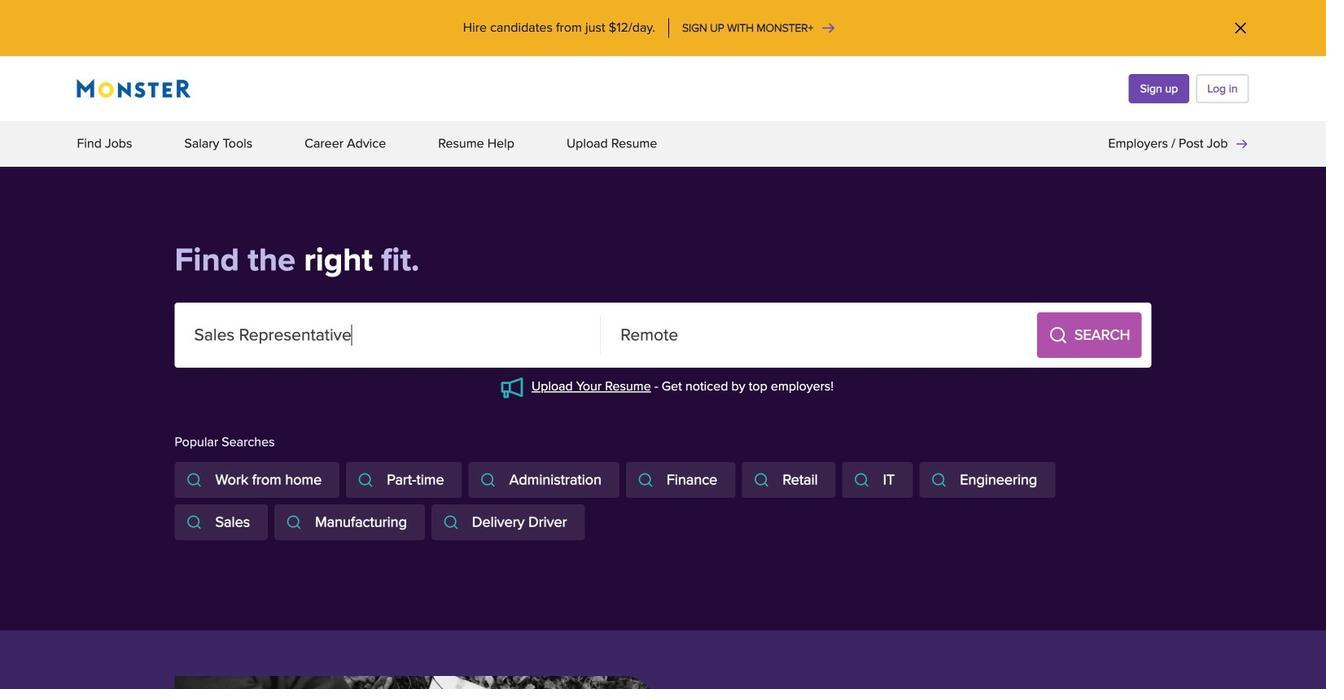 Task type: vqa. For each thing, say whether or not it's contained in the screenshot.
MONSTER image
yes



Task type: describe. For each thing, give the bounding box(es) containing it.
monster image
[[77, 79, 191, 99]]

Enter location or "remote" search field
[[601, 303, 1027, 368]]

Search jobs, keywords, companies search field
[[175, 303, 601, 368]]



